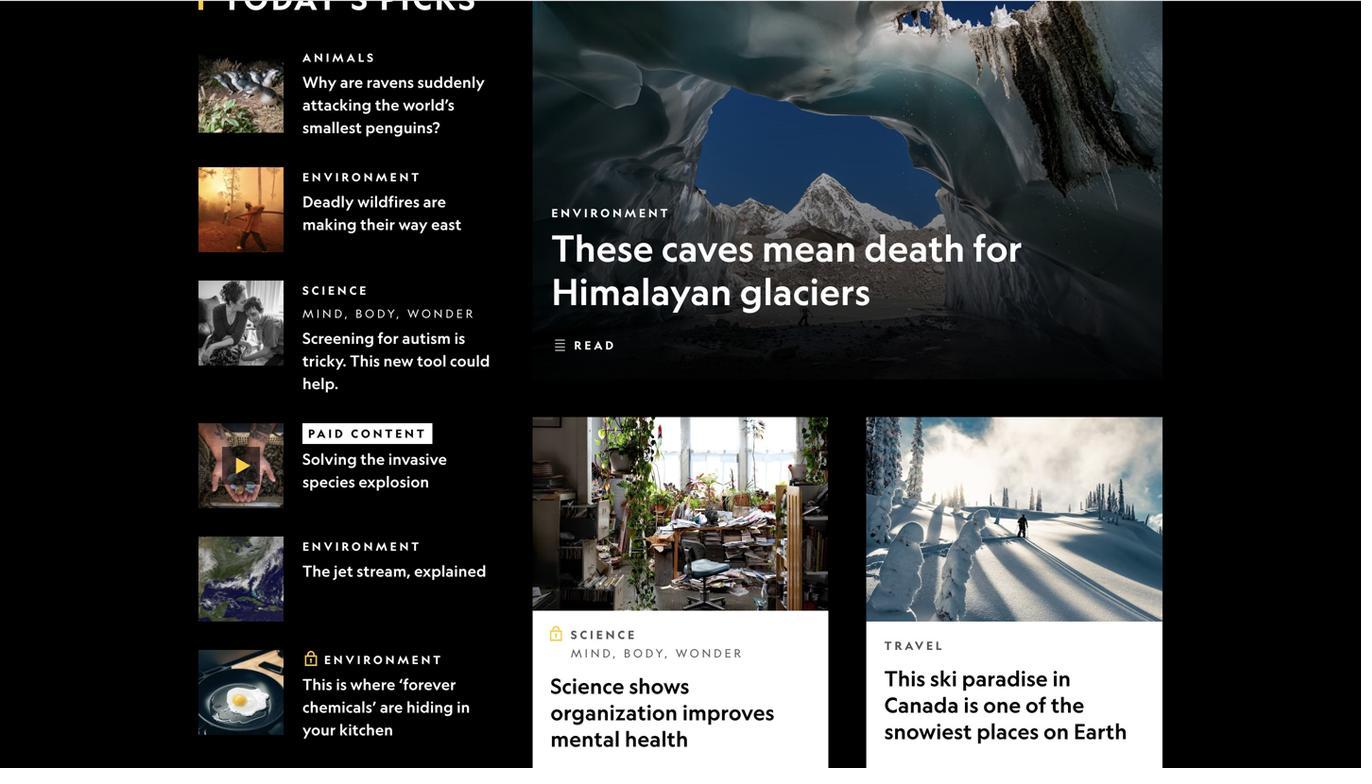 Task type: vqa. For each thing, say whether or not it's contained in the screenshot.
are to the middle
yes



Task type: locate. For each thing, give the bounding box(es) containing it.
kitchen
[[339, 721, 393, 740]]

this ski paradise in canada is one of the snowiest places on earth
[[885, 666, 1127, 745]]

death
[[864, 225, 965, 270]]

science inside science mind, body, wonder screening for autism is tricky. this new tool could help.
[[303, 283, 369, 298]]

are inside environment deadly wildfires are making their way east
[[423, 192, 446, 211]]

attacking
[[303, 95, 372, 114]]

2 vertical spatial the
[[1051, 692, 1085, 718]]

in right hiding
[[457, 698, 470, 717]]

this inside this ski paradise in canada is one of the snowiest places on earth
[[885, 666, 926, 692]]

for up new
[[378, 329, 399, 348]]

0 horizontal spatial is
[[336, 675, 347, 694]]

read
[[574, 338, 616, 352]]

0 vertical spatial wonder
[[407, 307, 476, 320]]

health
[[625, 726, 689, 752]]

1 horizontal spatial body,
[[624, 646, 670, 660]]

mind, for science mind, body, wonder screening for autism is tricky. this new tool could help.
[[303, 307, 350, 320]]

1 vertical spatial for
[[378, 329, 399, 348]]

0 vertical spatial science
[[303, 283, 369, 298]]

environment inside environment deadly wildfires are making their way east
[[303, 170, 422, 184]]

hiding
[[406, 698, 453, 717]]

0 horizontal spatial wonder
[[407, 307, 476, 320]]

science up organization
[[550, 673, 625, 699]]

science up shows
[[571, 628, 637, 642]]

1 vertical spatial the
[[360, 450, 385, 469]]

environment up wildfires at left top
[[303, 170, 422, 184]]

wonder inside science mind, body, wonder screening for autism is tricky. this new tool could help.
[[407, 307, 476, 320]]

for
[[973, 225, 1023, 270], [378, 329, 399, 348]]

wonder up autism
[[407, 307, 476, 320]]

1 horizontal spatial are
[[380, 698, 403, 717]]

for for screening
[[378, 329, 399, 348]]

1 vertical spatial wonder
[[676, 646, 744, 660]]

science link for the rightmost mind, body, wonder link
[[571, 628, 637, 642]]

science for science shows organization improves mental health
[[550, 673, 625, 699]]

this inside this is where 'forever chemicals' are hiding in your kitchen
[[303, 675, 333, 694]]

environment link up where at the bottom of page
[[324, 653, 443, 667]]

1 vertical spatial science
[[571, 628, 637, 642]]

environment up these on the top of page
[[551, 206, 671, 220]]

this up chemicals'
[[303, 675, 333, 694]]

mind,
[[303, 307, 350, 320], [571, 646, 618, 660]]

is inside science mind, body, wonder screening for autism is tricky. this new tool could help.
[[454, 329, 465, 348]]

science link
[[303, 283, 369, 298], [571, 628, 637, 642]]

autism
[[402, 329, 451, 348]]

environment
[[303, 170, 422, 184], [551, 206, 671, 220], [303, 540, 422, 554], [324, 653, 443, 667]]

1 horizontal spatial for
[[973, 225, 1023, 270]]

0 horizontal spatial mind, body, wonder link
[[303, 307, 476, 320]]

wildfires
[[357, 192, 420, 211]]

the down content
[[360, 450, 385, 469]]

organization
[[550, 700, 678, 726]]

science link for topmost mind, body, wonder link
[[303, 283, 369, 298]]

1 vertical spatial mind, body, wonder link
[[571, 646, 744, 660]]

penguins?
[[365, 118, 440, 137]]

0 vertical spatial for
[[973, 225, 1023, 270]]

in up on
[[1053, 666, 1071, 692]]

mind, body, wonder link
[[303, 307, 476, 320], [571, 646, 744, 660]]

environment for jet
[[303, 540, 422, 554]]

0 horizontal spatial mind,
[[303, 307, 350, 320]]

body,
[[356, 307, 402, 320], [624, 646, 670, 660]]

0 vertical spatial the
[[375, 95, 400, 114]]

for inside environment these caves mean death for himalayan glaciers
[[973, 225, 1023, 270]]

environment up where at the bottom of page
[[324, 653, 443, 667]]

1 horizontal spatial mind, body, wonder link
[[571, 646, 744, 660]]

0 vertical spatial are
[[340, 73, 363, 92]]

1 horizontal spatial mind,
[[571, 646, 618, 660]]

travel link
[[885, 639, 945, 653]]

this left new
[[350, 352, 380, 370]]

are up attacking
[[340, 73, 363, 92]]

environment link up wildfires at left top
[[303, 170, 422, 184]]

ravens
[[367, 73, 414, 92]]

your
[[303, 721, 336, 740]]

1 horizontal spatial science link
[[571, 628, 637, 642]]

0 horizontal spatial body,
[[356, 307, 402, 320]]

is up could
[[454, 329, 465, 348]]

where
[[350, 675, 396, 694]]

science up screening
[[303, 283, 369, 298]]

mind, inside science mind, body, wonder
[[571, 646, 618, 660]]

0 vertical spatial body,
[[356, 307, 402, 320]]

world's
[[403, 95, 455, 114]]

this for this is where 'forever chemicals' are hiding in your kitchen
[[303, 675, 333, 694]]

science mind, body, wonder screening for autism is tricky. this new tool could help.
[[303, 283, 490, 393]]

body, inside science mind, body, wonder screening for autism is tricky. this new tool could help.
[[356, 307, 402, 320]]

0 horizontal spatial this
[[303, 675, 333, 694]]

wonder for science mind, body, wonder
[[676, 646, 744, 660]]

2 horizontal spatial this
[[885, 666, 926, 692]]

east
[[431, 215, 462, 234]]

content
[[351, 427, 427, 441]]

'forever
[[399, 675, 456, 694]]

screening
[[303, 329, 374, 348]]

1 horizontal spatial is
[[454, 329, 465, 348]]

in
[[1053, 666, 1071, 692], [457, 698, 470, 717]]

environment inside environment these caves mean death for himalayan glaciers
[[551, 206, 671, 220]]

of
[[1026, 692, 1047, 718]]

environment link up these on the top of page
[[551, 206, 671, 220]]

this up canada
[[885, 666, 926, 692]]

1 horizontal spatial in
[[1053, 666, 1071, 692]]

animals why are ravens suddenly attacking the world's smallest penguins?
[[303, 50, 485, 137]]

chemicals'
[[303, 698, 377, 717]]

2 vertical spatial science
[[550, 673, 625, 699]]

0 vertical spatial science link
[[303, 283, 369, 298]]

their
[[360, 215, 395, 234]]

for inside science mind, body, wonder screening for autism is tricky. this new tool could help.
[[378, 329, 399, 348]]

the
[[375, 95, 400, 114], [360, 450, 385, 469], [1051, 692, 1085, 718]]

is up chemicals'
[[336, 675, 347, 694]]

1 vertical spatial mind,
[[571, 646, 618, 660]]

2 horizontal spatial are
[[423, 192, 446, 211]]

this
[[350, 352, 380, 370], [885, 666, 926, 692], [303, 675, 333, 694]]

science link up shows
[[571, 628, 637, 642]]

science
[[303, 283, 369, 298], [571, 628, 637, 642], [550, 673, 625, 699]]

1 vertical spatial in
[[457, 698, 470, 717]]

could
[[450, 352, 490, 370]]

the up on
[[1051, 692, 1085, 718]]

science for science mind, body, wonder screening for autism is tricky. this new tool could help.
[[303, 283, 369, 298]]

1 vertical spatial are
[[423, 192, 446, 211]]

mean
[[762, 225, 857, 270]]

body, up screening
[[356, 307, 402, 320]]

1 horizontal spatial this
[[350, 352, 380, 370]]

1 vertical spatial body,
[[624, 646, 670, 660]]

0 horizontal spatial science link
[[303, 283, 369, 298]]

for right death
[[973, 225, 1023, 270]]

2 vertical spatial are
[[380, 698, 403, 717]]

0 vertical spatial mind,
[[303, 307, 350, 320]]

wonder up shows
[[676, 646, 744, 660]]

0 horizontal spatial are
[[340, 73, 363, 92]]

1 horizontal spatial wonder
[[676, 646, 744, 660]]

science inside science mind, body, wonder
[[571, 628, 637, 642]]

science inside science shows organization improves mental health
[[550, 673, 625, 699]]

environment inside the environment the jet stream, explained
[[303, 540, 422, 554]]

body, up shows
[[624, 646, 670, 660]]

0 vertical spatial mind, body, wonder link
[[303, 307, 476, 320]]

mind, body, wonder link up autism
[[303, 307, 476, 320]]

0 horizontal spatial for
[[378, 329, 399, 348]]

mind, up organization
[[571, 646, 618, 660]]

environment link up jet
[[303, 540, 422, 554]]

are down where at the bottom of page
[[380, 698, 403, 717]]

one
[[983, 692, 1021, 718]]

0 vertical spatial in
[[1053, 666, 1071, 692]]

is left one on the bottom of the page
[[964, 692, 979, 718]]

mind, for science mind, body, wonder
[[571, 646, 618, 660]]

body, for science mind, body, wonder
[[624, 646, 670, 660]]

are
[[340, 73, 363, 92], [423, 192, 446, 211], [380, 698, 403, 717]]

wonder
[[407, 307, 476, 320], [676, 646, 744, 660]]

making
[[303, 215, 357, 234]]

science link up screening
[[303, 283, 369, 298]]

the down ravens
[[375, 95, 400, 114]]

is inside this is where 'forever chemicals' are hiding in your kitchen
[[336, 675, 347, 694]]

mind, body, wonder link up shows
[[571, 646, 744, 660]]

environment link for caves
[[551, 206, 671, 220]]

environment up jet
[[303, 540, 422, 554]]

1 vertical spatial science link
[[571, 628, 637, 642]]

environment link
[[303, 170, 422, 184], [551, 206, 671, 220], [303, 540, 422, 554], [324, 653, 443, 667]]

2 horizontal spatial is
[[964, 692, 979, 718]]

explained
[[414, 562, 486, 581]]

the inside animals why are ravens suddenly attacking the world's smallest penguins?
[[375, 95, 400, 114]]

shows
[[629, 673, 690, 699]]

canada
[[885, 692, 959, 718]]

mind, inside science mind, body, wonder screening for autism is tricky. this new tool could help.
[[303, 307, 350, 320]]

science mind, body, wonder
[[571, 628, 744, 660]]

this for this ski paradise in canada is one of the snowiest places on earth
[[885, 666, 926, 692]]

are up east
[[423, 192, 446, 211]]

wonder inside science mind, body, wonder
[[676, 646, 744, 660]]

mind, up screening
[[303, 307, 350, 320]]

body, for science mind, body, wonder screening for autism is tricky. this new tool could help.
[[356, 307, 402, 320]]

0 horizontal spatial in
[[457, 698, 470, 717]]

is
[[454, 329, 465, 348], [336, 675, 347, 694], [964, 692, 979, 718]]

body, inside science mind, body, wonder
[[624, 646, 670, 660]]

snowiest
[[885, 719, 972, 745]]

science shows organization improves mental health
[[550, 673, 775, 752]]



Task type: describe. For each thing, give the bounding box(es) containing it.
environment link for wildfires
[[303, 170, 422, 184]]

stream,
[[357, 562, 411, 581]]

science for science mind, body, wonder
[[571, 628, 637, 642]]

species
[[303, 473, 355, 491]]

animals
[[303, 50, 376, 65]]

in inside this ski paradise in canada is one of the snowiest places on earth
[[1053, 666, 1071, 692]]

environment these caves mean death for himalayan glaciers
[[551, 206, 1023, 314]]

mental
[[550, 726, 620, 752]]

animals link
[[303, 50, 376, 65]]

tricky.
[[303, 352, 347, 370]]

help.
[[303, 374, 339, 393]]

deadly
[[303, 192, 354, 211]]

explosion
[[359, 473, 429, 491]]

improves
[[682, 700, 775, 726]]

environment for caves
[[551, 206, 671, 220]]

wonder for science mind, body, wonder screening for autism is tricky. this new tool could help.
[[407, 307, 476, 320]]

ski
[[930, 666, 957, 692]]

environment the jet stream, explained
[[303, 540, 486, 581]]

this inside science mind, body, wonder screening for autism is tricky. this new tool could help.
[[350, 352, 380, 370]]

this is where 'forever chemicals' are hiding in your kitchen
[[303, 675, 470, 740]]

glaciers
[[740, 269, 871, 314]]

for for death
[[973, 225, 1023, 270]]

earth
[[1074, 719, 1127, 745]]

in inside this is where 'forever chemicals' are hiding in your kitchen
[[457, 698, 470, 717]]

paradise
[[962, 666, 1048, 692]]

paid
[[308, 427, 346, 441]]

read button
[[551, 330, 616, 361]]

suddenly
[[417, 73, 485, 92]]

environment for wildfires
[[303, 170, 422, 184]]

environment link for jet
[[303, 540, 422, 554]]

jet
[[334, 562, 353, 581]]

solving
[[303, 450, 357, 469]]

on
[[1044, 719, 1069, 745]]

way
[[399, 215, 428, 234]]

paid content solving the invasive species explosion
[[303, 427, 447, 491]]

why
[[303, 73, 337, 92]]

are inside animals why are ravens suddenly attacking the world's smallest penguins?
[[340, 73, 363, 92]]

these
[[551, 225, 654, 270]]

new
[[383, 352, 414, 370]]

the inside this ski paradise in canada is one of the snowiest places on earth
[[1051, 692, 1085, 718]]

tool
[[417, 352, 447, 370]]

invasive
[[388, 450, 447, 469]]

travel
[[885, 639, 945, 653]]

environment deadly wildfires are making their way east
[[303, 170, 462, 234]]

are inside this is where 'forever chemicals' are hiding in your kitchen
[[380, 698, 403, 717]]

caves
[[661, 225, 754, 270]]

the inside paid content solving the invasive species explosion
[[360, 450, 385, 469]]

is inside this ski paradise in canada is one of the snowiest places on earth
[[964, 692, 979, 718]]

the
[[303, 562, 330, 581]]

himalayan
[[551, 269, 732, 314]]

places
[[977, 719, 1039, 745]]

smallest
[[303, 118, 362, 137]]



